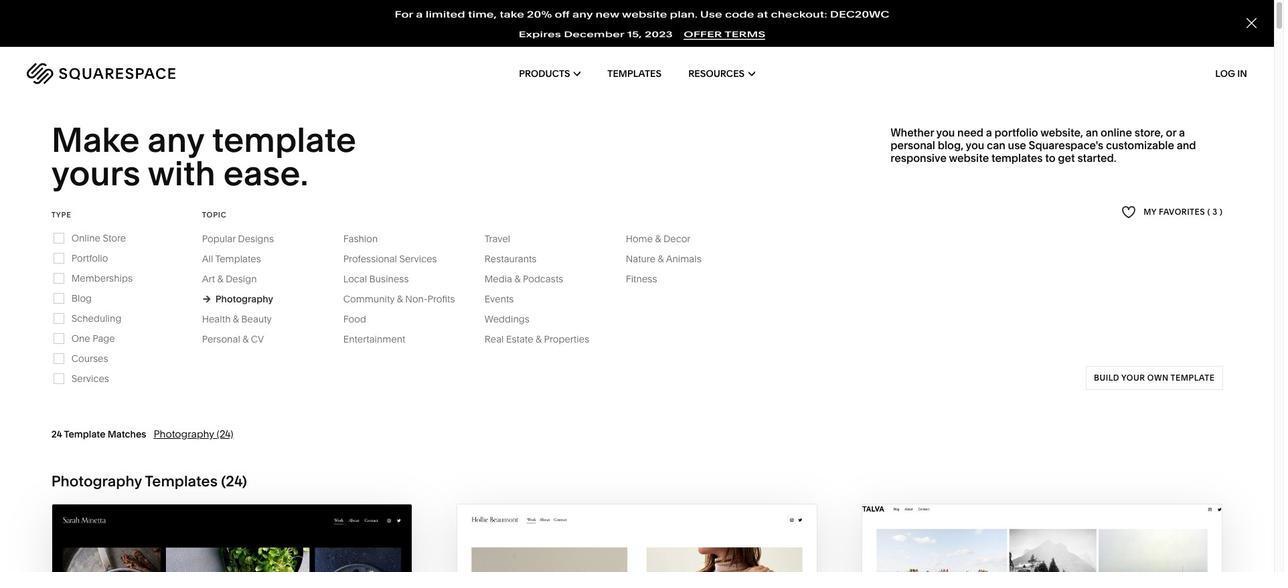 Task type: vqa. For each thing, say whether or not it's contained in the screenshot.
topmost Templates
yes



Task type: describe. For each thing, give the bounding box(es) containing it.
2023
[[645, 28, 673, 39]]

offer
[[684, 28, 722, 39]]

one page
[[71, 333, 115, 345]]

terms
[[725, 28, 765, 39]]

community & non-profits
[[343, 293, 455, 305]]

nature
[[626, 253, 656, 265]]

community
[[343, 293, 395, 305]]

events
[[485, 293, 514, 305]]

courses
[[71, 353, 108, 365]]

0 vertical spatial templates
[[607, 68, 662, 80]]

food
[[343, 313, 366, 325]]

professional services link
[[343, 253, 450, 265]]

beaumont image
[[457, 505, 817, 572]]

& right estate
[[536, 333, 542, 345]]

& for beauty
[[233, 313, 239, 325]]

personal
[[891, 139, 935, 152]]

make any template yours with ease.
[[51, 119, 364, 194]]

podcasts
[[523, 273, 563, 285]]

media & podcasts link
[[485, 273, 577, 285]]

templates for all templates
[[215, 253, 261, 265]]

health
[[202, 313, 231, 325]]

or
[[1166, 126, 1176, 139]]

all templates
[[202, 253, 261, 265]]

all
[[202, 253, 213, 265]]

fitness
[[626, 273, 657, 285]]

whether
[[891, 126, 934, 139]]

fashion
[[343, 233, 378, 245]]

animals
[[666, 253, 702, 265]]

your
[[1121, 373, 1145, 383]]

0 vertical spatial 24
[[51, 428, 62, 440]]

nature & animals
[[626, 253, 702, 265]]

photography for photography templates ( 24 )
[[51, 473, 142, 491]]

online store
[[71, 232, 126, 244]]

whether you need a portfolio website, an online store, or a personal blog, you can use squarespace's customizable and responsive website templates to get started.
[[891, 126, 1196, 165]]

templates
[[992, 151, 1043, 165]]

real
[[485, 333, 504, 345]]

to
[[1045, 151, 1056, 165]]

expires december 15, 2023
[[519, 28, 673, 39]]

resources
[[688, 68, 745, 80]]

online
[[1101, 126, 1132, 139]]

events link
[[485, 293, 527, 305]]

cv
[[251, 333, 264, 345]]

photography for photography
[[215, 293, 273, 305]]

properties
[[544, 333, 589, 345]]

popular designs
[[202, 233, 274, 245]]

real estate & properties
[[485, 333, 589, 345]]

local
[[343, 273, 367, 285]]

offer terms
[[684, 28, 765, 39]]

my favorites ( 3 ) link
[[1122, 203, 1223, 221]]

1 a from the left
[[986, 126, 992, 139]]

with
[[148, 153, 216, 194]]

nature & animals link
[[626, 253, 715, 265]]

art & design link
[[202, 273, 270, 285]]

art
[[202, 273, 215, 285]]

art & design
[[202, 273, 257, 285]]

24 template matches
[[51, 428, 146, 440]]

weddings link
[[485, 313, 543, 325]]

one
[[71, 333, 90, 345]]

& for design
[[217, 273, 223, 285]]

media
[[485, 273, 512, 285]]

page
[[93, 333, 115, 345]]

template
[[64, 428, 105, 440]]

media & podcasts
[[485, 273, 563, 285]]

fashion link
[[343, 233, 391, 245]]

matches
[[108, 428, 146, 440]]

photography (24) link
[[154, 428, 233, 440]]

log             in link
[[1215, 68, 1247, 80]]

customizable
[[1106, 139, 1174, 152]]

make
[[51, 119, 140, 161]]

popular designs link
[[202, 233, 287, 245]]

products button
[[519, 47, 581, 100]]

favorites
[[1159, 207, 1205, 217]]

squarespace's
[[1029, 139, 1104, 152]]

expires
[[519, 28, 561, 39]]

restaurants link
[[485, 253, 550, 265]]

weddings
[[485, 313, 530, 325]]

business
[[369, 273, 409, 285]]

1 vertical spatial services
[[71, 373, 109, 385]]

build your own template
[[1094, 373, 1215, 383]]

personal & cv link
[[202, 333, 277, 345]]

topic
[[202, 210, 227, 219]]



Task type: locate. For each thing, give the bounding box(es) containing it.
& for podcasts
[[514, 273, 521, 285]]

2 vertical spatial photography
[[51, 473, 142, 491]]

0 horizontal spatial you
[[936, 126, 955, 139]]

1 horizontal spatial (
[[1207, 207, 1210, 217]]

0 vertical spatial services
[[399, 253, 437, 265]]

minetta image
[[52, 505, 412, 572]]

0 horizontal spatial template
[[212, 119, 356, 161]]

talva image
[[862, 505, 1222, 572]]

( down (24)
[[221, 473, 226, 491]]

you left the need
[[936, 126, 955, 139]]

& left the cv
[[243, 333, 249, 345]]

& right nature
[[658, 253, 664, 265]]

photography up health & beauty link
[[215, 293, 273, 305]]

popular
[[202, 233, 236, 245]]

1 vertical spatial (
[[221, 473, 226, 491]]

2 horizontal spatial photography
[[215, 293, 273, 305]]

1 horizontal spatial services
[[399, 253, 437, 265]]

my
[[1144, 207, 1157, 217]]

) for photography templates ( 24 )
[[242, 473, 247, 491]]

& for non-
[[397, 293, 403, 305]]

& right art
[[217, 273, 223, 285]]

own
[[1147, 373, 1169, 383]]

get
[[1058, 151, 1075, 165]]

scheduling
[[71, 313, 121, 325]]

community & non-profits link
[[343, 293, 468, 305]]

resources button
[[688, 47, 755, 100]]

need
[[957, 126, 984, 139]]

template inside "make any template yours with ease."
[[212, 119, 356, 161]]

you left can
[[966, 139, 984, 152]]

0 vertical spatial )
[[1220, 207, 1223, 217]]

home
[[626, 233, 653, 245]]

)
[[1220, 207, 1223, 217], [242, 473, 247, 491]]

and
[[1177, 139, 1196, 152]]

decor
[[663, 233, 691, 245]]

& for cv
[[243, 333, 249, 345]]

photography for photography (24)
[[154, 428, 214, 440]]

make any template yours with ease. main content
[[0, 0, 1284, 572]]

1 vertical spatial template
[[1171, 373, 1215, 383]]

24 down (24)
[[226, 473, 242, 491]]

) up minetta image
[[242, 473, 247, 491]]

designs
[[238, 233, 274, 245]]

templates down the popular designs
[[215, 253, 261, 265]]

1 horizontal spatial you
[[966, 139, 984, 152]]

website
[[949, 151, 989, 165]]

2 a from the left
[[1179, 126, 1185, 139]]

) right 3
[[1220, 207, 1223, 217]]

0 vertical spatial (
[[1207, 207, 1210, 217]]

use
[[1008, 139, 1026, 152]]

1 horizontal spatial a
[[1179, 126, 1185, 139]]

online
[[71, 232, 100, 244]]

personal
[[202, 333, 240, 345]]

1 vertical spatial )
[[242, 473, 247, 491]]

) inside my favorites ( 3 ) link
[[1220, 207, 1223, 217]]

portfolio
[[995, 126, 1038, 139]]

profits
[[428, 293, 455, 305]]

can
[[987, 139, 1006, 152]]

real estate & properties link
[[485, 333, 603, 345]]

local business
[[343, 273, 409, 285]]

a right the need
[[986, 126, 992, 139]]

templates down 'photography (24)'
[[145, 473, 218, 491]]

photography down 24 template matches
[[51, 473, 142, 491]]

1 horizontal spatial 24
[[226, 473, 242, 491]]

ease.
[[223, 153, 308, 194]]

1 horizontal spatial photography
[[154, 428, 214, 440]]

squarespace logo image
[[27, 63, 175, 84]]

non-
[[405, 293, 428, 305]]

photography link
[[202, 293, 273, 305]]

services
[[399, 253, 437, 265], [71, 373, 109, 385]]

services down courses
[[71, 373, 109, 385]]

store
[[103, 232, 126, 244]]

template
[[212, 119, 356, 161], [1171, 373, 1215, 383]]

a right or
[[1179, 126, 1185, 139]]

0 horizontal spatial 24
[[51, 428, 62, 440]]

squarespace logo link
[[27, 63, 271, 84]]

2 vertical spatial templates
[[145, 473, 218, 491]]

15,
[[627, 28, 642, 39]]

1 vertical spatial 24
[[226, 473, 242, 491]]

memberships
[[71, 272, 133, 284]]

0 horizontal spatial photography
[[51, 473, 142, 491]]

local business link
[[343, 273, 422, 285]]

) for my favorites ( 3 )
[[1220, 207, 1223, 217]]

templates down 15,
[[607, 68, 662, 80]]

an
[[1086, 126, 1098, 139]]

( for 24
[[221, 473, 226, 491]]

1 vertical spatial templates
[[215, 253, 261, 265]]

in
[[1237, 68, 1247, 80]]

blog,
[[938, 139, 964, 152]]

( left 3
[[1207, 207, 1210, 217]]

blog
[[71, 292, 92, 304]]

travel
[[485, 233, 510, 245]]

build your own template button
[[1086, 366, 1223, 390]]

health & beauty link
[[202, 313, 285, 325]]

& for decor
[[655, 233, 661, 245]]

0 horizontal spatial (
[[221, 473, 226, 491]]

entertainment link
[[343, 333, 419, 345]]

0 horizontal spatial a
[[986, 126, 992, 139]]

24 left template
[[51, 428, 62, 440]]

website,
[[1041, 126, 1083, 139]]

templates for photography templates ( 24 )
[[145, 473, 218, 491]]

store,
[[1135, 126, 1163, 139]]

0 vertical spatial photography
[[215, 293, 273, 305]]

24
[[51, 428, 62, 440], [226, 473, 242, 491]]

log
[[1215, 68, 1235, 80]]

a
[[986, 126, 992, 139], [1179, 126, 1185, 139]]

you
[[936, 126, 955, 139], [966, 139, 984, 152]]

photography left (24)
[[154, 428, 214, 440]]

1 vertical spatial photography
[[154, 428, 214, 440]]

template inside button
[[1171, 373, 1215, 383]]

build
[[1094, 373, 1119, 383]]

home & decor link
[[626, 233, 704, 245]]

december
[[564, 28, 624, 39]]

& right health
[[233, 313, 239, 325]]

beauty
[[241, 313, 272, 325]]

photography templates ( 24 )
[[51, 473, 247, 491]]

entertainment
[[343, 333, 405, 345]]

& right home
[[655, 233, 661, 245]]

log             in
[[1215, 68, 1247, 80]]

1 horizontal spatial )
[[1220, 207, 1223, 217]]

0 vertical spatial template
[[212, 119, 356, 161]]

0 horizontal spatial services
[[71, 373, 109, 385]]

1 horizontal spatial template
[[1171, 373, 1215, 383]]

& for animals
[[658, 253, 664, 265]]

fitness link
[[626, 273, 671, 285]]

any
[[147, 119, 204, 161]]

food link
[[343, 313, 380, 325]]

0 horizontal spatial )
[[242, 473, 247, 491]]

services up business
[[399, 253, 437, 265]]

type
[[51, 210, 71, 219]]

started.
[[1077, 151, 1117, 165]]

photography
[[215, 293, 273, 305], [154, 428, 214, 440], [51, 473, 142, 491]]

photography (24)
[[154, 428, 233, 440]]

design
[[226, 273, 257, 285]]

& left non-
[[397, 293, 403, 305]]

( inside my favorites ( 3 ) link
[[1207, 207, 1210, 217]]

offer terms link
[[684, 28, 765, 40]]

portfolio
[[71, 252, 108, 264]]

personal & cv
[[202, 333, 264, 345]]

& right 'media'
[[514, 273, 521, 285]]

( for 3
[[1207, 207, 1210, 217]]



